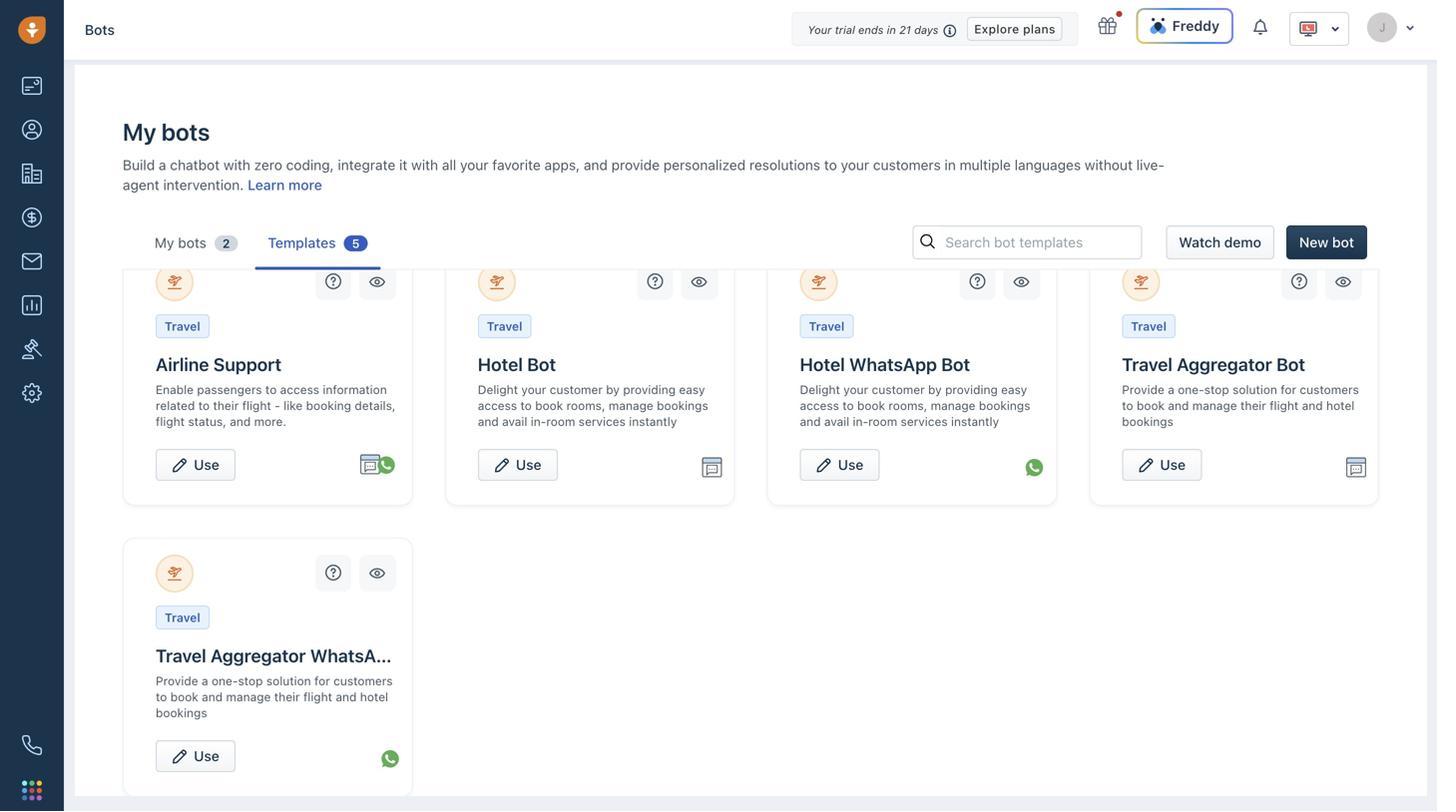 Task type: describe. For each thing, give the bounding box(es) containing it.
explore
[[975, 22, 1020, 36]]

21
[[900, 23, 911, 36]]

ends
[[859, 23, 884, 36]]

ic_info_icon image
[[944, 22, 958, 39]]

bell regular image
[[1254, 17, 1270, 36]]

days
[[915, 23, 939, 36]]

missing translation "unavailable" for locale "en-us" image
[[1299, 19, 1319, 39]]

explore plans button
[[968, 17, 1063, 41]]

explore plans
[[975, 22, 1056, 36]]

plans
[[1023, 22, 1056, 36]]

phone image
[[22, 736, 42, 756]]

phone element
[[12, 726, 52, 766]]



Task type: vqa. For each thing, say whether or not it's contained in the screenshot.
the Send LinkedIn connection to new leads link
no



Task type: locate. For each thing, give the bounding box(es) containing it.
in
[[887, 23, 896, 36]]

freddy button
[[1137, 8, 1234, 44]]

your trial ends in 21 days
[[808, 23, 939, 36]]

freddy
[[1173, 17, 1220, 34]]

trial
[[835, 23, 855, 36]]

bots
[[85, 21, 115, 38]]

properties image
[[22, 339, 42, 359]]

ic_arrow_down image
[[1331, 22, 1341, 36]]

your
[[808, 23, 832, 36]]

ic_arrow_down image
[[1406, 22, 1416, 33]]

freshworks switcher image
[[22, 781, 42, 801]]



